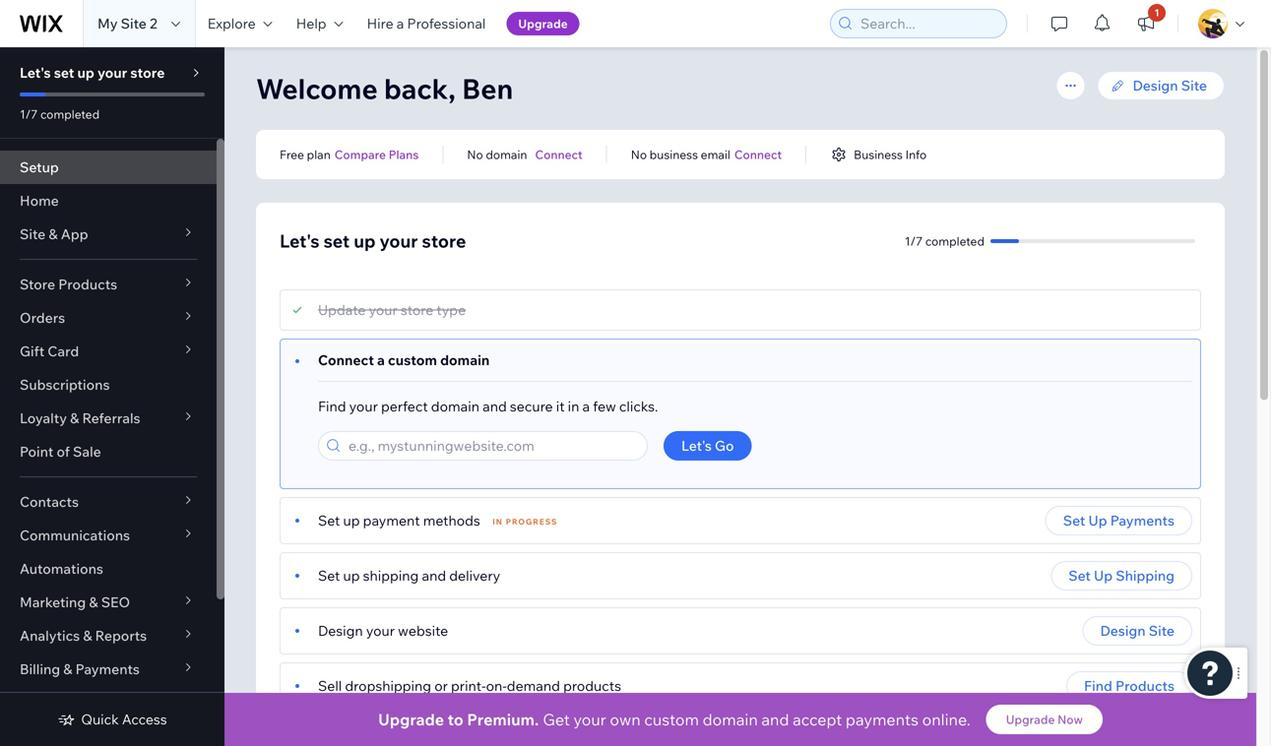 Task type: vqa. For each thing, say whether or not it's contained in the screenshot.
birthday
no



Task type: describe. For each thing, give the bounding box(es) containing it.
products for find products
[[1116, 678, 1175, 695]]

plan
[[307, 147, 331, 162]]

set for set up payment methods
[[318, 512, 340, 529]]

automations link
[[0, 553, 217, 586]]

marketing & seo
[[20, 594, 130, 611]]

point of sale link
[[0, 435, 217, 469]]

store
[[20, 276, 55, 293]]

my
[[98, 15, 118, 32]]

connect link for no business email connect
[[735, 146, 782, 163]]

subscriptions link
[[0, 368, 217, 402]]

professional
[[407, 15, 486, 32]]

your right get
[[574, 710, 606, 730]]

billing & payments button
[[0, 653, 217, 686]]

domain up find your perfect domain and secure it in a few clicks.
[[440, 352, 490, 369]]

find for find your perfect domain and secure it in a few clicks.
[[318, 398, 346, 415]]

your inside sidebar element
[[97, 64, 127, 81]]

store products
[[20, 276, 117, 293]]

2 horizontal spatial and
[[762, 710, 789, 730]]

automations
[[20, 560, 103, 578]]

domain down "ben"
[[486, 147, 527, 162]]

on-
[[486, 678, 507, 695]]

card
[[48, 343, 79, 360]]

find your perfect domain and secure it in a few clicks.
[[318, 398, 658, 415]]

update your store type
[[318, 301, 466, 319]]

set up shipping
[[1069, 567, 1175, 585]]

0 horizontal spatial custom
[[388, 352, 437, 369]]

design your website
[[318, 622, 448, 640]]

no for no business email
[[631, 147, 647, 162]]

site & app button
[[0, 218, 217, 251]]

welcome
[[256, 71, 378, 106]]

marketing
[[20, 594, 86, 611]]

site & app
[[20, 226, 88, 243]]

explore
[[208, 15, 256, 32]]

products
[[563, 678, 621, 695]]

ben
[[462, 71, 513, 106]]

1 vertical spatial custom
[[644, 710, 699, 730]]

shipping
[[1116, 567, 1175, 585]]

& for loyalty
[[70, 410, 79, 427]]

domain right perfect on the bottom
[[431, 398, 480, 415]]

welcome back, ben
[[256, 71, 513, 106]]

hire
[[367, 15, 394, 32]]

business
[[854, 147, 903, 162]]

gift
[[20, 343, 44, 360]]

let's go
[[682, 437, 734, 455]]

app
[[61, 226, 88, 243]]

point of sale
[[20, 443, 101, 460]]

upgrade now
[[1006, 713, 1083, 727]]

your left the website
[[366, 622, 395, 640]]

no business email connect
[[631, 147, 782, 162]]

set for set up shipping and delivery
[[318, 567, 340, 585]]

let's inside sidebar element
[[20, 64, 51, 81]]

find products button
[[1067, 672, 1193, 701]]

own
[[610, 710, 641, 730]]

home
[[20, 192, 59, 209]]

connect a custom domain
[[318, 352, 490, 369]]

of
[[57, 443, 70, 460]]

upgrade now button
[[987, 705, 1103, 735]]

2 vertical spatial store
[[401, 301, 434, 319]]

& for analytics
[[83, 627, 92, 645]]

sell dropshipping or print-on-demand products
[[318, 678, 621, 695]]

contacts
[[20, 493, 79, 511]]

analytics
[[20, 627, 80, 645]]

few
[[593, 398, 616, 415]]

accept
[[793, 710, 842, 730]]

shipping
[[363, 567, 419, 585]]

analytics & reports
[[20, 627, 147, 645]]

email
[[701, 147, 731, 162]]

& for site
[[49, 226, 58, 243]]

no for no domain
[[467, 147, 483, 162]]

hire a professional
[[367, 15, 486, 32]]

0 horizontal spatial connect
[[318, 352, 374, 369]]

up for payments
[[1089, 512, 1108, 529]]

set for set up shipping
[[1069, 567, 1091, 585]]

1 vertical spatial and
[[422, 567, 446, 585]]

1/7 completed inside sidebar element
[[20, 107, 100, 122]]

contacts button
[[0, 486, 217, 519]]

design site inside button
[[1101, 622, 1175, 640]]

orders
[[20, 309, 65, 326]]

or
[[435, 678, 448, 695]]

e.g., mystunningwebsite.com field
[[343, 432, 641, 460]]

upgrade to premium. get your own custom domain and accept payments online.
[[378, 710, 971, 730]]

up for shipping
[[1094, 567, 1113, 585]]

2 vertical spatial a
[[583, 398, 590, 415]]

in progress
[[493, 517, 558, 527]]

1 button
[[1125, 0, 1168, 47]]

my site 2
[[98, 15, 157, 32]]

& for marketing
[[89, 594, 98, 611]]

up left payment
[[343, 512, 360, 529]]

sidebar element
[[0, 47, 225, 747]]

1 vertical spatial 1/7 completed
[[905, 234, 985, 249]]

set up payments
[[1063, 512, 1175, 529]]

& for billing
[[63, 661, 72, 678]]

communications
[[20, 527, 130, 544]]

sale
[[73, 443, 101, 460]]

find products
[[1084, 678, 1175, 695]]

billing
[[20, 661, 60, 678]]

design inside button
[[1101, 622, 1146, 640]]

demand
[[507, 678, 560, 695]]

update
[[318, 301, 366, 319]]

compare
[[335, 147, 386, 162]]

2
[[150, 15, 157, 32]]

communications button
[[0, 519, 217, 553]]

up up "update"
[[354, 230, 376, 252]]



Task type: locate. For each thing, give the bounding box(es) containing it.
2 horizontal spatial upgrade
[[1006, 713, 1055, 727]]

1 vertical spatial a
[[377, 352, 385, 369]]

upgrade inside upgrade button
[[518, 16, 568, 31]]

0 vertical spatial let's
[[20, 64, 51, 81]]

1/7 up setup
[[20, 107, 38, 122]]

billing & payments
[[20, 661, 140, 678]]

0 horizontal spatial 1/7 completed
[[20, 107, 100, 122]]

and
[[483, 398, 507, 415], [422, 567, 446, 585], [762, 710, 789, 730]]

0 vertical spatial completed
[[40, 107, 100, 122]]

it
[[556, 398, 565, 415]]

& left app
[[49, 226, 58, 243]]

1/7
[[20, 107, 38, 122], [905, 234, 923, 249]]

& inside dropdown button
[[49, 226, 58, 243]]

& right the "loyalty"
[[70, 410, 79, 427]]

setup
[[20, 159, 59, 176]]

0 vertical spatial set
[[54, 64, 74, 81]]

1
[[1155, 6, 1160, 19]]

products up orders popup button
[[58, 276, 117, 293]]

1 connect link from the left
[[535, 146, 583, 163]]

up
[[1089, 512, 1108, 529], [1094, 567, 1113, 585]]

0 vertical spatial and
[[483, 398, 507, 415]]

1 horizontal spatial no
[[631, 147, 647, 162]]

payments
[[846, 710, 919, 730]]

payments inside button
[[1111, 512, 1175, 529]]

0 vertical spatial products
[[58, 276, 117, 293]]

0 horizontal spatial completed
[[40, 107, 100, 122]]

completed inside sidebar element
[[40, 107, 100, 122]]

1/7 down "info"
[[905, 234, 923, 249]]

reports
[[95, 627, 147, 645]]

referrals
[[82, 410, 140, 427]]

1 vertical spatial find
[[1084, 678, 1113, 695]]

1 vertical spatial 1/7
[[905, 234, 923, 249]]

payments for billing & payments
[[75, 661, 140, 678]]

quick access
[[81, 711, 167, 728]]

loyalty & referrals button
[[0, 402, 217, 435]]

a right hire
[[397, 15, 404, 32]]

1 vertical spatial products
[[1116, 678, 1175, 695]]

help button
[[284, 0, 355, 47]]

let's left go
[[682, 437, 712, 455]]

upgrade for upgrade to premium. get your own custom domain and accept payments online.
[[378, 710, 444, 730]]

let's up "update"
[[280, 230, 320, 252]]

in
[[493, 517, 503, 527]]

premium.
[[467, 710, 539, 730]]

1 horizontal spatial a
[[397, 15, 404, 32]]

back,
[[384, 71, 456, 106]]

your down my
[[97, 64, 127, 81]]

a down the update your store type
[[377, 352, 385, 369]]

quick
[[81, 711, 119, 728]]

2 vertical spatial and
[[762, 710, 789, 730]]

2 horizontal spatial a
[[583, 398, 590, 415]]

0 vertical spatial design site
[[1133, 77, 1207, 94]]

access
[[122, 711, 167, 728]]

design site down 1 button
[[1133, 77, 1207, 94]]

set up setup
[[54, 64, 74, 81]]

perfect
[[381, 398, 428, 415]]

1 vertical spatial design site
[[1101, 622, 1175, 640]]

payments down analytics & reports popup button
[[75, 661, 140, 678]]

plans
[[389, 147, 419, 162]]

hire a professional link
[[355, 0, 498, 47]]

upgrade
[[518, 16, 568, 31], [378, 710, 444, 730], [1006, 713, 1055, 727]]

subscriptions
[[20, 376, 110, 393]]

set up shipping and delivery
[[318, 567, 500, 585]]

let's set up your store
[[20, 64, 165, 81], [280, 230, 466, 252]]

help
[[296, 15, 327, 32]]

in
[[568, 398, 579, 415]]

find inside find products button
[[1084, 678, 1113, 695]]

no down "ben"
[[467, 147, 483, 162]]

set inside sidebar element
[[54, 64, 74, 81]]

2 connect link from the left
[[735, 146, 782, 163]]

0 horizontal spatial no
[[467, 147, 483, 162]]

1 horizontal spatial set
[[324, 230, 350, 252]]

free plan compare plans
[[280, 147, 419, 162]]

1 vertical spatial set
[[324, 230, 350, 252]]

find for find products
[[1084, 678, 1113, 695]]

set up shipping button
[[1051, 561, 1193, 591]]

1 horizontal spatial upgrade
[[518, 16, 568, 31]]

products down the design site button
[[1116, 678, 1175, 695]]

free
[[280, 147, 304, 162]]

0 horizontal spatial payments
[[75, 661, 140, 678]]

gift card button
[[0, 335, 217, 368]]

no left business
[[631, 147, 647, 162]]

a inside 'hire a professional' link
[[397, 15, 404, 32]]

your left perfect on the bottom
[[349, 398, 378, 415]]

compare plans link
[[335, 146, 419, 163]]

let's
[[20, 64, 51, 81], [280, 230, 320, 252], [682, 437, 712, 455]]

design up 'sell'
[[318, 622, 363, 640]]

custom right own
[[644, 710, 699, 730]]

find up upgrade now button
[[1084, 678, 1113, 695]]

1 vertical spatial let's set up your store
[[280, 230, 466, 252]]

1/7 completed
[[20, 107, 100, 122], [905, 234, 985, 249]]

design site link
[[1098, 71, 1225, 100]]

0 vertical spatial 1/7 completed
[[20, 107, 100, 122]]

let's up setup
[[20, 64, 51, 81]]

0 vertical spatial up
[[1089, 512, 1108, 529]]

custom
[[388, 352, 437, 369], [644, 710, 699, 730]]

find left perfect on the bottom
[[318, 398, 346, 415]]

0 horizontal spatial 1/7
[[20, 107, 38, 122]]

1 horizontal spatial connect
[[535, 147, 583, 162]]

1 horizontal spatial connect link
[[735, 146, 782, 163]]

1 horizontal spatial 1/7
[[905, 234, 923, 249]]

up left shipping
[[343, 567, 360, 585]]

design site button
[[1083, 617, 1193, 646]]

2 horizontal spatial let's
[[682, 437, 712, 455]]

0 vertical spatial store
[[130, 64, 165, 81]]

0 vertical spatial custom
[[388, 352, 437, 369]]

orders button
[[0, 301, 217, 335]]

get
[[543, 710, 570, 730]]

loyalty & referrals
[[20, 410, 140, 427]]

info
[[906, 147, 927, 162]]

design down 1 button
[[1133, 77, 1178, 94]]

1/7 completed down "info"
[[905, 234, 985, 249]]

0 horizontal spatial upgrade
[[378, 710, 444, 730]]

& left seo
[[89, 594, 98, 611]]

set up payment methods
[[318, 512, 480, 529]]

point
[[20, 443, 53, 460]]

0 horizontal spatial products
[[58, 276, 117, 293]]

1 no from the left
[[467, 147, 483, 162]]

payments inside 'popup button'
[[75, 661, 140, 678]]

type
[[437, 301, 466, 319]]

1 vertical spatial up
[[1094, 567, 1113, 585]]

1 horizontal spatial completed
[[926, 234, 985, 249]]

dropshipping
[[345, 678, 431, 695]]

0 horizontal spatial connect link
[[535, 146, 583, 163]]

1 vertical spatial let's
[[280, 230, 320, 252]]

1 horizontal spatial let's set up your store
[[280, 230, 466, 252]]

store up type
[[422, 230, 466, 252]]

set up payments button
[[1046, 506, 1193, 536]]

design site down shipping
[[1101, 622, 1175, 640]]

upgrade right professional
[[518, 16, 568, 31]]

a right in
[[583, 398, 590, 415]]

store products button
[[0, 268, 217, 301]]

site inside button
[[1149, 622, 1175, 640]]

quick access button
[[57, 711, 167, 729]]

secure
[[510, 398, 553, 415]]

design site
[[1133, 77, 1207, 94], [1101, 622, 1175, 640]]

payments up shipping
[[1111, 512, 1175, 529]]

1 vertical spatial completed
[[926, 234, 985, 249]]

products inside button
[[1116, 678, 1175, 695]]

let's inside button
[[682, 437, 712, 455]]

0 vertical spatial payments
[[1111, 512, 1175, 529]]

connect link for no domain connect
[[535, 146, 583, 163]]

marketing & seo button
[[0, 586, 217, 619]]

sell
[[318, 678, 342, 695]]

your up the update your store type
[[380, 230, 418, 252]]

and left accept
[[762, 710, 789, 730]]

products for store products
[[58, 276, 117, 293]]

completed up setup
[[40, 107, 100, 122]]

0 vertical spatial let's set up your store
[[20, 64, 165, 81]]

let's set up your store up the update your store type
[[280, 230, 466, 252]]

no domain connect
[[467, 147, 583, 162]]

design down set up shipping button
[[1101, 622, 1146, 640]]

payments for set up payments
[[1111, 512, 1175, 529]]

seo
[[101, 594, 130, 611]]

0 vertical spatial a
[[397, 15, 404, 32]]

upgrade button
[[507, 12, 580, 35]]

products inside dropdown button
[[58, 276, 117, 293]]

completed down "info"
[[926, 234, 985, 249]]

and left secure
[[483, 398, 507, 415]]

1 horizontal spatial payments
[[1111, 512, 1175, 529]]

& inside popup button
[[89, 594, 98, 611]]

& inside 'popup button'
[[63, 661, 72, 678]]

progress
[[506, 517, 558, 527]]

1 horizontal spatial products
[[1116, 678, 1175, 695]]

print-
[[451, 678, 486, 695]]

upgrade left now at bottom right
[[1006, 713, 1055, 727]]

1 horizontal spatial and
[[483, 398, 507, 415]]

2 no from the left
[[631, 147, 647, 162]]

methods
[[423, 512, 480, 529]]

analytics & reports button
[[0, 619, 217, 653]]

Search... field
[[855, 10, 1001, 37]]

0 horizontal spatial find
[[318, 398, 346, 415]]

loyalty
[[20, 410, 67, 427]]

a for professional
[[397, 15, 404, 32]]

& left reports
[[83, 627, 92, 645]]

2 horizontal spatial connect
[[735, 147, 782, 162]]

1 vertical spatial store
[[422, 230, 466, 252]]

online.
[[922, 710, 971, 730]]

up up setup link at the top left of the page
[[77, 64, 94, 81]]

2 vertical spatial let's
[[682, 437, 712, 455]]

upgrade down dropshipping
[[378, 710, 444, 730]]

0 horizontal spatial let's
[[20, 64, 51, 81]]

upgrade inside upgrade now button
[[1006, 713, 1055, 727]]

0 horizontal spatial let's set up your store
[[20, 64, 165, 81]]

business info button
[[830, 146, 927, 163]]

up inside sidebar element
[[77, 64, 94, 81]]

0 vertical spatial find
[[318, 398, 346, 415]]

domain left accept
[[703, 710, 758, 730]]

store down 2
[[130, 64, 165, 81]]

& right 'billing' at the left bottom of page
[[63, 661, 72, 678]]

set for set up payments
[[1063, 512, 1086, 529]]

upgrade for upgrade
[[518, 16, 568, 31]]

gift card
[[20, 343, 79, 360]]

1 vertical spatial payments
[[75, 661, 140, 678]]

store left type
[[401, 301, 434, 319]]

let's set up your store down my
[[20, 64, 165, 81]]

your right "update"
[[369, 301, 398, 319]]

custom up perfect on the bottom
[[388, 352, 437, 369]]

1/7 completed up setup
[[20, 107, 100, 122]]

design inside design site link
[[1133, 77, 1178, 94]]

1/7 inside sidebar element
[[20, 107, 38, 122]]

your
[[97, 64, 127, 81], [380, 230, 418, 252], [369, 301, 398, 319], [349, 398, 378, 415], [366, 622, 395, 640], [574, 710, 606, 730]]

completed
[[40, 107, 100, 122], [926, 234, 985, 249]]

payments
[[1111, 512, 1175, 529], [75, 661, 140, 678]]

a for custom
[[377, 352, 385, 369]]

up left shipping
[[1094, 567, 1113, 585]]

0 vertical spatial 1/7
[[20, 107, 38, 122]]

site inside dropdown button
[[20, 226, 46, 243]]

business
[[650, 147, 698, 162]]

0 horizontal spatial set
[[54, 64, 74, 81]]

let's set up your store inside sidebar element
[[20, 64, 165, 81]]

1 horizontal spatial 1/7 completed
[[905, 234, 985, 249]]

1 horizontal spatial let's
[[280, 230, 320, 252]]

design
[[1133, 77, 1178, 94], [318, 622, 363, 640], [1101, 622, 1146, 640]]

set up "update"
[[324, 230, 350, 252]]

up up set up shipping
[[1089, 512, 1108, 529]]

1 horizontal spatial find
[[1084, 678, 1113, 695]]

connect
[[535, 147, 583, 162], [735, 147, 782, 162], [318, 352, 374, 369]]

0 horizontal spatial a
[[377, 352, 385, 369]]

clicks.
[[619, 398, 658, 415]]

business info
[[854, 147, 927, 162]]

and left "delivery"
[[422, 567, 446, 585]]

upgrade for upgrade now
[[1006, 713, 1055, 727]]

store inside sidebar element
[[130, 64, 165, 81]]

go
[[715, 437, 734, 455]]

1 horizontal spatial custom
[[644, 710, 699, 730]]

0 horizontal spatial and
[[422, 567, 446, 585]]



